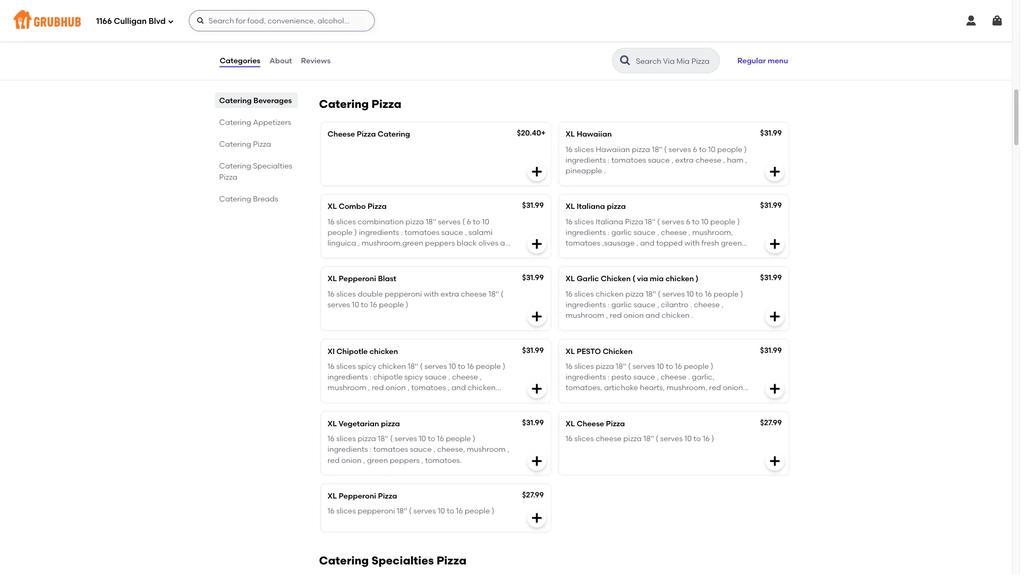 Task type: locate. For each thing, give the bounding box(es) containing it.
1 vertical spatial extra
[[441, 289, 459, 298]]

chicken left via
[[601, 274, 631, 283]]

ingredients inside 16 slices combination pizza 18'' serves ( 6 to 10 people ) ingredients : tomatoes sauce , salami linguica , mushroom,green peppers black olives and sausage .
[[359, 228, 399, 237]]

1 vertical spatial pepperoni
[[385, 289, 422, 298]]

breads
[[253, 194, 278, 203]]

: down xl vegetarian pizza
[[370, 445, 372, 454]]

,
[[672, 155, 674, 164], [724, 155, 726, 164], [746, 155, 748, 164], [465, 228, 467, 237], [658, 228, 660, 237], [689, 228, 691, 237], [358, 238, 360, 247], [637, 238, 639, 247], [658, 300, 660, 309], [722, 300, 724, 309], [606, 311, 608, 320], [449, 372, 451, 381], [480, 372, 482, 381], [657, 372, 659, 381], [368, 383, 370, 392], [408, 383, 410, 392], [448, 383, 450, 392], [434, 445, 436, 454], [508, 445, 510, 454], [364, 455, 365, 465], [422, 455, 424, 465]]

1 horizontal spatial 32
[[566, 49, 574, 58]]

mushroom inside 16 slices spicy chicken 18'' ( serves 10 to 16 people ) ingredients : chipotle spicy sauce , cheese , mushroom , red onion , tomatoes , and chicken marinated with chipotle sauce .
[[328, 383, 367, 392]]

,sausage
[[603, 238, 635, 247]]

garlic down xl garlic chicken ( via mia chicken )
[[612, 300, 632, 309]]

6
[[693, 144, 698, 154], [467, 217, 471, 226], [686, 217, 691, 226]]

garlic up ,sausage
[[612, 228, 632, 237]]

cheese inside 16 slices hawaiian pizza  18" ( serves 6 to 10 people ) ingredients : tomatoes sauce , extra cheese , ham , pineapple .
[[696, 155, 722, 164]]

$20.40
[[517, 128, 541, 137]]

sauce inside 16 slices pizza 18'' ( serves 10 to 16 people ) ingredients : tomatoes sauce , cheese, mushroom , red onion , green peppers , tomatoes.
[[410, 445, 432, 454]]

to inside 16 slices pizza 18'' ( serves 10 to 16 people ) ingredients : pesto sauce , cheese . garlic, tomatoes, artichoke hearts, mushroom, red onion and chicken
[[666, 362, 674, 371]]

1 vertical spatial catering specialties pizza
[[319, 554, 467, 567]]

2 vertical spatial mushroom
[[467, 445, 506, 454]]

mushroom up marinated at the bottom left
[[328, 383, 367, 392]]

16 inside 16 slices combination pizza 18'' serves ( 6 to 10 people ) ingredients : tomatoes sauce , salami linguica , mushroom,green peppers black olives and sausage .
[[328, 217, 335, 226]]

with
[[685, 238, 700, 247], [424, 289, 439, 298], [368, 394, 383, 403]]

$20.40 +
[[517, 128, 546, 137]]

pepperoni for xl pepperoni pizza
[[339, 491, 376, 500]]

slices down the vegetarian
[[337, 434, 356, 443]]

ingredients down xl italiana pizza
[[566, 228, 606, 237]]

chicken
[[666, 274, 694, 283], [596, 289, 624, 298], [662, 311, 690, 320], [370, 346, 398, 356], [378, 362, 406, 371], [468, 383, 496, 392], [582, 394, 610, 403]]

cheese inside 16 slices pizza 18'' ( serves 10 to 16 people ) ingredients : pesto sauce , cheese . garlic, tomatoes, artichoke hearts, mushroom, red onion and chicken
[[661, 372, 687, 381]]

ingredients down 'garlic'
[[566, 300, 606, 309]]

0 vertical spatial catering specialties pizza
[[219, 161, 292, 181]]

svg image
[[991, 14, 1004, 27], [168, 18, 174, 25], [769, 310, 782, 323], [531, 382, 544, 395], [769, 382, 782, 395], [531, 455, 544, 468]]

1 vertical spatial garlic
[[612, 300, 632, 309]]

: down xl chipotle chicken
[[370, 372, 372, 381]]

search icon image
[[619, 54, 632, 67]]

sticks
[[367, 34, 388, 43], [614, 34, 635, 43], [377, 49, 397, 58], [624, 49, 644, 58]]

1 garlic from the top
[[612, 228, 632, 237]]

xl pepperoni pizza
[[328, 491, 397, 500]]

1 horizontal spatial 6
[[686, 217, 691, 226]]

serves inside 16 slices hawaiian pizza  18" ( serves 6 to 10 people ) ingredients : tomatoes sauce , extra cheese , ham , pineapple .
[[669, 144, 692, 154]]

0 horizontal spatial catering specialties pizza
[[219, 161, 292, 181]]

slices for 16 slices chicken pizza 18'' ( serves 10 to 16 people ) ingredients : garlic sauce , cilantro . cheese , mushroom , red onion and chicken .
[[575, 289, 594, 298]]

0 vertical spatial catering pizza
[[319, 97, 402, 111]]

blast
[[378, 274, 397, 283]]

$27.99 for 16 slices cheese pizza 18'' ( serves 10 to 16 )
[[761, 418, 782, 427]]

32 down "pepperoni sticks"
[[328, 49, 336, 58]]

bacon ranch sticks
[[566, 34, 635, 43]]

0 vertical spatial green
[[721, 238, 742, 247]]

Search for food, convenience, alcohol... search field
[[189, 10, 375, 31]]

cheese
[[328, 129, 355, 138], [577, 419, 605, 428]]

hawaiian
[[577, 129, 612, 138], [596, 144, 630, 154]]

ingredients down the vegetarian
[[328, 445, 368, 454]]

1 horizontal spatial spicy
[[405, 372, 423, 381]]

2 horizontal spatial 6
[[693, 144, 698, 154]]

0 horizontal spatial with
[[368, 394, 383, 403]]

sticks down "pepperoni sticks"
[[377, 49, 397, 58]]

garlic
[[577, 274, 599, 283]]

0 vertical spatial extra
[[676, 155, 694, 164]]

red down garlic,
[[709, 383, 722, 392]]

6 inside 16 slices hawaiian pizza  18" ( serves 6 to 10 people ) ingredients : tomatoes sauce , extra cheese , ham , pineapple .
[[693, 144, 698, 154]]

1 horizontal spatial green
[[721, 238, 742, 247]]

catering breads
[[219, 194, 278, 203]]

0 vertical spatial $27.99
[[761, 418, 782, 427]]

pepperoni down blast at top left
[[385, 289, 422, 298]]

slices for 16 slices combination pizza 18'' serves ( 6 to 10 people ) ingredients : tomatoes sauce , salami linguica , mushroom,green peppers black olives and sausage .
[[337, 217, 356, 226]]

2 garlic from the top
[[612, 300, 632, 309]]

slices for 16 slices cheese pizza 18'' ( serves 10 to 16 )
[[575, 434, 594, 443]]

pizza left 18"
[[632, 144, 651, 154]]

serves
[[403, 49, 426, 58], [650, 49, 673, 58], [669, 144, 692, 154], [438, 217, 461, 226], [662, 217, 685, 226], [663, 289, 685, 298], [328, 300, 350, 309], [425, 362, 447, 371], [633, 362, 655, 371], [395, 434, 417, 443], [661, 434, 683, 443], [414, 506, 436, 515]]

and
[[500, 238, 515, 247], [641, 238, 655, 247], [646, 311, 660, 320], [452, 383, 466, 392], [566, 394, 580, 403]]

pineapple
[[566, 166, 603, 175]]

: for combination
[[401, 228, 403, 237]]

svg image for 16 slices pepperoni 18'' ( serves 10 to 16 people )
[[531, 512, 544, 524]]

ingredients up pineapple
[[566, 155, 606, 164]]

pizza up mushroom,green
[[406, 217, 424, 226]]

chicken up the pesto
[[603, 346, 633, 356]]

onion inside 16 slices pizza 18'' ( serves 10 to 16 people ) ingredients : pesto sauce , cheese . garlic, tomatoes, artichoke hearts, mushroom, red onion and chicken
[[723, 383, 743, 392]]

hawaiian down 'xl hawaiian'
[[596, 144, 630, 154]]

0 horizontal spatial 20
[[427, 49, 436, 58]]

chicken for pizza
[[603, 346, 633, 356]]

people
[[457, 49, 483, 58], [705, 49, 730, 58], [718, 144, 743, 154], [711, 217, 736, 226], [328, 228, 353, 237], [714, 289, 739, 298], [379, 300, 404, 309], [476, 362, 501, 371], [684, 362, 709, 371], [446, 434, 471, 443], [465, 506, 490, 515]]

24
[[447, 49, 456, 58], [694, 49, 703, 58]]

hawaiian inside 16 slices hawaiian pizza  18" ( serves 6 to 10 people ) ingredients : tomatoes sauce , extra cheese , ham , pineapple .
[[596, 144, 630, 154]]

xl pesto chicken
[[566, 346, 633, 356]]

2 vertical spatial pepperoni
[[339, 491, 376, 500]]

slices for 16 slices italiana pizza 18'' ( serves 6 to 10 people ) ingredients : garlic sauce , cheese , mushroom, tomatoes ,sausage , and topped with fresh green onion .
[[575, 217, 594, 226]]

32 pepperoni sticks ( serves 20 to 24 people )
[[328, 49, 487, 58]]

slices inside 16 slices pizza 18'' ( serves 10 to 16 people ) ingredients : tomatoes sauce , cheese, mushroom , red onion , green peppers , tomatoes.
[[337, 434, 356, 443]]

slices down 'garlic'
[[575, 289, 594, 298]]

slices down 'xl hawaiian'
[[575, 144, 594, 154]]

2 vertical spatial with
[[368, 394, 383, 403]]

10 inside the 16 slices double pepperoni with extra cheese 18'' ( serves 10 to 16 people )
[[352, 300, 359, 309]]

0 vertical spatial pepperoni
[[338, 49, 375, 58]]

pizza inside 16 slices chicken pizza 18'' ( serves 10 to 16 people ) ingredients : garlic sauce , cilantro . cheese , mushroom , red onion and chicken .
[[626, 289, 644, 298]]

to
[[438, 49, 445, 58], [685, 49, 693, 58], [699, 144, 707, 154], [473, 217, 481, 226], [693, 217, 700, 226], [696, 289, 703, 298], [361, 300, 369, 309], [458, 362, 465, 371], [666, 362, 674, 371], [428, 434, 436, 443], [694, 434, 701, 443], [447, 506, 454, 515]]

xl italiana pizza
[[566, 202, 626, 211]]

: inside 16 slices combination pizza 18'' serves ( 6 to 10 people ) ingredients : tomatoes sauce , salami linguica , mushroom,green peppers black olives and sausage .
[[401, 228, 403, 237]]

0 horizontal spatial catering pizza
[[219, 139, 271, 148]]

1 32 from the left
[[328, 49, 336, 58]]

2 horizontal spatial with
[[685, 238, 700, 247]]

0 horizontal spatial cheese
[[328, 129, 355, 138]]

extra inside 16 slices hawaiian pizza  18" ( serves 6 to 10 people ) ingredients : tomatoes sauce , extra cheese , ham , pineapple .
[[676, 155, 694, 164]]

ingredients
[[566, 155, 606, 164], [359, 228, 399, 237], [566, 228, 606, 237], [566, 300, 606, 309], [328, 372, 368, 381], [566, 372, 606, 381], [328, 445, 368, 454]]

1 vertical spatial cheese
[[577, 419, 605, 428]]

spicy
[[358, 362, 376, 371], [405, 372, 423, 381]]

pizza inside 16 slices pizza 18'' ( serves 10 to 16 people ) ingredients : pesto sauce , cheese . garlic, tomatoes, artichoke hearts, mushroom, red onion and chicken
[[596, 362, 614, 371]]

: down xl garlic chicken ( via mia chicken )
[[608, 300, 610, 309]]

.
[[604, 166, 606, 175], [360, 249, 362, 258], [588, 249, 590, 258], [691, 300, 693, 309], [692, 311, 694, 320], [689, 372, 691, 381], [439, 394, 441, 403]]

0 vertical spatial mushroom,
[[693, 228, 733, 237]]

1 horizontal spatial specialties
[[372, 554, 434, 567]]

pepperoni
[[328, 34, 365, 43], [339, 274, 376, 283], [339, 491, 376, 500]]

serves inside 16 slices italiana pizza 18'' ( serves 6 to 10 people ) ingredients : garlic sauce , cheese , mushroom, tomatoes ,sausage , and topped with fresh green onion .
[[662, 217, 685, 226]]

specialties down catering pizza tab
[[253, 161, 292, 170]]

$31.99 for 16 slices chicken pizza 18'' ( serves 10 to 16 people ) ingredients : garlic sauce , cilantro . cheese , mushroom , red onion and chicken .
[[761, 273, 782, 282]]

1 vertical spatial italiana
[[596, 217, 624, 226]]

1 vertical spatial ranch
[[601, 49, 622, 58]]

chipotle
[[374, 372, 403, 381], [385, 394, 414, 403]]

1 20 from the left
[[427, 49, 436, 58]]

categories
[[220, 56, 261, 65]]

catering specialties pizza
[[219, 161, 292, 181], [319, 554, 467, 567]]

2 20 from the left
[[675, 49, 683, 58]]

to inside 16 slices chicken pizza 18'' ( serves 10 to 16 people ) ingredients : garlic sauce , cilantro . cheese , mushroom , red onion and chicken .
[[696, 289, 703, 298]]

32 for 32 pepperoni sticks ( serves 20 to 24 people )
[[328, 49, 336, 58]]

people inside the 16 slices double pepperoni with extra cheese 18'' ( serves 10 to 16 people )
[[379, 300, 404, 309]]

pizza down the xl cheese pizza on the bottom right
[[624, 434, 642, 443]]

: down 'xl hawaiian'
[[608, 155, 610, 164]]

catering pizza down catering appetizers
[[219, 139, 271, 148]]

to inside 16 slices hawaiian pizza  18" ( serves 6 to 10 people ) ingredients : tomatoes sauce , extra cheese , ham , pineapple .
[[699, 144, 707, 154]]

chicken for chicken
[[601, 274, 631, 283]]

svg image for 16 slices italiana pizza 18'' ( serves 6 to 10 people ) ingredients : garlic sauce , cheese , mushroom, tomatoes ,sausage , and topped with fresh green onion .
[[769, 238, 782, 250]]

garlic
[[612, 228, 632, 237], [612, 300, 632, 309]]

xl for xl italiana pizza
[[566, 202, 575, 211]]

0 horizontal spatial peppers
[[390, 455, 420, 465]]

slices inside 16 slices hawaiian pizza  18" ( serves 6 to 10 people ) ingredients : tomatoes sauce , extra cheese , ham , pineapple .
[[575, 144, 594, 154]]

slices down pesto
[[575, 362, 594, 371]]

)
[[484, 49, 487, 58], [731, 49, 734, 58], [745, 144, 747, 154], [738, 217, 740, 226], [355, 228, 357, 237], [696, 274, 699, 283], [741, 289, 744, 298], [406, 300, 409, 309], [503, 362, 506, 371], [711, 362, 714, 371], [473, 434, 476, 443], [712, 434, 715, 443], [492, 506, 495, 515]]

ingredients for italiana
[[566, 228, 606, 237]]

svg image
[[965, 14, 978, 27], [196, 16, 205, 25], [769, 55, 782, 68], [531, 165, 544, 178], [769, 165, 782, 178], [531, 238, 544, 250], [769, 238, 782, 250], [531, 310, 544, 323], [769, 455, 782, 468], [531, 512, 544, 524]]

ranch down bacon ranch sticks
[[601, 49, 622, 58]]

0 vertical spatial pepperoni
[[328, 34, 365, 43]]

catering pizza up cheese pizza catering
[[319, 97, 402, 111]]

$39.99
[[521, 33, 544, 42]]

: left the pesto
[[608, 372, 610, 381]]

1 horizontal spatial $27.99
[[761, 418, 782, 427]]

svg image for 16 slices double pepperoni with extra cheese 18'' ( serves 10 to 16 people )
[[531, 310, 544, 323]]

italiana inside 16 slices italiana pizza 18'' ( serves 6 to 10 people ) ingredients : garlic sauce , cheese , mushroom, tomatoes ,sausage , and topped with fresh green onion .
[[596, 217, 624, 226]]

and inside 16 slices pizza 18'' ( serves 10 to 16 people ) ingredients : pesto sauce , cheese . garlic, tomatoes, artichoke hearts, mushroom, red onion and chicken
[[566, 394, 580, 403]]

) inside 16 slices hawaiian pizza  18" ( serves 6 to 10 people ) ingredients : tomatoes sauce , extra cheese , ham , pineapple .
[[745, 144, 747, 154]]

0 vertical spatial cheese
[[328, 129, 355, 138]]

hearts,
[[640, 383, 665, 392]]

2 horizontal spatial mushroom
[[566, 311, 605, 320]]

people inside 16 slices pizza 18'' ( serves 10 to 16 people ) ingredients : tomatoes sauce , cheese, mushroom , red onion , green peppers , tomatoes.
[[446, 434, 471, 443]]

10
[[709, 144, 716, 154], [482, 217, 490, 226], [702, 217, 709, 226], [687, 289, 694, 298], [352, 300, 359, 309], [449, 362, 456, 371], [657, 362, 664, 371], [419, 434, 426, 443], [685, 434, 692, 443], [438, 506, 445, 515]]

tomatoes.
[[425, 455, 462, 465]]

regular menu
[[738, 56, 789, 65]]

peppers inside 16 slices pizza 18'' ( serves 10 to 16 people ) ingredients : tomatoes sauce , cheese, mushroom , red onion , green peppers , tomatoes.
[[390, 455, 420, 465]]

onion inside 16 slices chicken pizza 18'' ( serves 10 to 16 people ) ingredients : garlic sauce , cilantro . cheese , mushroom , red onion and chicken .
[[624, 311, 644, 320]]

to inside 16 slices pizza 18'' ( serves 10 to 16 people ) ingredients : tomatoes sauce , cheese, mushroom , red onion , green peppers , tomatoes.
[[428, 434, 436, 443]]

0 horizontal spatial 6
[[467, 217, 471, 226]]

slices down xl pepperoni blast
[[337, 289, 356, 298]]

pizza down xl vegetarian pizza
[[358, 434, 376, 443]]

specialties inside catering specialties pizza
[[253, 161, 292, 170]]

0 horizontal spatial spicy
[[358, 362, 376, 371]]

. inside 16 slices italiana pizza 18'' ( serves 6 to 10 people ) ingredients : garlic sauce , cheese , mushroom, tomatoes ,sausage , and topped with fresh green onion .
[[588, 249, 590, 258]]

slices inside 16 slices spicy chicken 18'' ( serves 10 to 16 people ) ingredients : chipotle spicy sauce , cheese , mushroom , red onion , tomatoes , and chicken marinated with chipotle sauce .
[[337, 362, 356, 371]]

mushroom,
[[693, 228, 733, 237], [667, 383, 708, 392]]

1 vertical spatial green
[[367, 455, 388, 465]]

catering specialties pizza down 16 slices pepperoni 18'' ( serves 10 to 16 people )
[[319, 554, 467, 567]]

16 slices combination pizza 18'' serves ( 6 to 10 people ) ingredients : tomatoes sauce , salami linguica , mushroom,green peppers black olives and sausage .
[[328, 217, 515, 258]]

slices for 16 slices spicy chicken 18'' ( serves 10 to 16 people ) ingredients : chipotle spicy sauce , cheese , mushroom , red onion , tomatoes , and chicken marinated with chipotle sauce .
[[337, 362, 356, 371]]

mushroom, inside 16 slices italiana pizza 18'' ( serves 6 to 10 people ) ingredients : garlic sauce , cheese , mushroom, tomatoes ,sausage , and topped with fresh green onion .
[[693, 228, 733, 237]]

16
[[566, 144, 573, 154], [328, 217, 335, 226], [566, 217, 573, 226], [328, 289, 335, 298], [566, 289, 573, 298], [705, 289, 712, 298], [370, 300, 377, 309], [328, 362, 335, 371], [467, 362, 474, 371], [566, 362, 573, 371], [675, 362, 683, 371], [328, 434, 335, 443], [437, 434, 444, 443], [566, 434, 573, 443], [703, 434, 710, 443], [328, 506, 335, 515], [456, 506, 463, 515]]

$31.99 for 16 slices pizza 18'' ( serves 10 to 16 people ) ingredients : tomatoes sauce , cheese, mushroom , red onion , green peppers , tomatoes.
[[522, 418, 544, 427]]

via
[[637, 274, 648, 283]]

slices down 'chipotle'
[[337, 362, 356, 371]]

pepperoni sticks
[[328, 34, 388, 43]]

slices down xl italiana pizza
[[575, 217, 594, 226]]

mushroom right cheese,
[[467, 445, 506, 454]]

0 horizontal spatial mushroom
[[328, 383, 367, 392]]

1 horizontal spatial 20
[[675, 49, 683, 58]]

specialties down 16 slices pepperoni 18'' ( serves 10 to 16 people )
[[372, 554, 434, 567]]

chipotle up xl vegetarian pizza
[[385, 394, 414, 403]]

( inside 16 slices pizza 18'' ( serves 10 to 16 people ) ingredients : pesto sauce , cheese . garlic, tomatoes, artichoke hearts, mushroom, red onion and chicken
[[628, 362, 631, 371]]

peppers
[[425, 238, 455, 247], [390, 455, 420, 465]]

1 vertical spatial with
[[424, 289, 439, 298]]

: inside 16 slices spicy chicken 18'' ( serves 10 to 16 people ) ingredients : chipotle spicy sauce , cheese , mushroom , red onion , tomatoes , and chicken marinated with chipotle sauce .
[[370, 372, 372, 381]]

1 vertical spatial mushroom,
[[667, 383, 708, 392]]

garlic inside 16 slices chicken pizza 18'' ( serves 10 to 16 people ) ingredients : garlic sauce , cilantro . cheese , mushroom , red onion and chicken .
[[612, 300, 632, 309]]

and inside 16 slices chicken pizza 18'' ( serves 10 to 16 people ) ingredients : garlic sauce , cilantro . cheese , mushroom , red onion and chicken .
[[646, 311, 660, 320]]

main navigation navigation
[[0, 0, 1013, 41]]

chipotle down xl chipotle chicken
[[374, 372, 403, 381]]

catering beverages tab
[[219, 95, 294, 106]]

culligan
[[114, 17, 147, 26]]

extra
[[676, 155, 694, 164], [441, 289, 459, 298]]

sauce inside 16 slices pizza 18'' ( serves 10 to 16 people ) ingredients : pesto sauce , cheese . garlic, tomatoes, artichoke hearts, mushroom, red onion and chicken
[[634, 372, 656, 381]]

) inside 16 slices spicy chicken 18'' ( serves 10 to 16 people ) ingredients : chipotle spicy sauce , cheese , mushroom , red onion , tomatoes , and chicken marinated with chipotle sauce .
[[503, 362, 506, 371]]

serves inside 16 slices spicy chicken 18'' ( serves 10 to 16 people ) ingredients : chipotle spicy sauce , cheese , mushroom , red onion , tomatoes , and chicken marinated with chipotle sauce .
[[425, 362, 447, 371]]

catering inside catering pizza tab
[[219, 139, 251, 148]]

0 horizontal spatial 32
[[328, 49, 336, 58]]

bacon
[[576, 49, 599, 58]]

svg image for 16 slices combination pizza 18'' serves ( 6 to 10 people ) ingredients : tomatoes sauce , salami linguica , mushroom,green peppers black olives and sausage .
[[531, 238, 544, 250]]

pepperoni down xl pepperoni pizza
[[358, 506, 395, 515]]

32 down bacon
[[566, 49, 574, 58]]

0 horizontal spatial $27.99
[[522, 490, 544, 499]]

1 vertical spatial mushroom
[[328, 383, 367, 392]]

$31.99
[[761, 128, 782, 137], [522, 201, 544, 210], [761, 201, 782, 210], [522, 273, 544, 282], [761, 273, 782, 282], [522, 345, 544, 354], [761, 345, 782, 354], [522, 418, 544, 427]]

ingredients down "combination"
[[359, 228, 399, 237]]

20
[[427, 49, 436, 58], [675, 49, 683, 58]]

svg image for 16 slices chicken pizza 18'' ( serves 10 to 16 people ) ingredients : garlic sauce , cilantro . cheese , mushroom , red onion and chicken .
[[769, 310, 782, 323]]

sticks up 32 pepperoni sticks ( serves 20 to 24 people )
[[367, 34, 388, 43]]

( inside 16 slices combination pizza 18'' serves ( 6 to 10 people ) ingredients : tomatoes sauce , salami linguica , mushroom,green peppers black olives and sausage .
[[463, 217, 465, 226]]

0 horizontal spatial extra
[[441, 289, 459, 298]]

pizza inside 16 slices combination pizza 18'' serves ( 6 to 10 people ) ingredients : tomatoes sauce , salami linguica , mushroom,green peppers black olives and sausage .
[[406, 217, 424, 226]]

hawaiian up pineapple
[[577, 129, 612, 138]]

0 vertical spatial garlic
[[612, 228, 632, 237]]

: inside 16 slices chicken pizza 18'' ( serves 10 to 16 people ) ingredients : garlic sauce , cilantro . cheese , mushroom , red onion and chicken .
[[608, 300, 610, 309]]

xl for xl pesto chicken
[[566, 346, 575, 356]]

$27.99
[[761, 418, 782, 427], [522, 490, 544, 499]]

combination
[[358, 217, 404, 226]]

mushroom up pesto
[[566, 311, 605, 320]]

ingredients for chicken
[[566, 300, 606, 309]]

0 horizontal spatial 24
[[447, 49, 456, 58]]

32 for 32 bacon ranch sticks ( serves 20 to 24 people )
[[566, 49, 574, 58]]

xl for xl pepperoni blast
[[328, 274, 337, 283]]

green right fresh
[[721, 238, 742, 247]]

ingredients for combination
[[359, 228, 399, 237]]

: up ,sausage
[[608, 228, 610, 237]]

cheese inside 16 slices italiana pizza 18'' ( serves 6 to 10 people ) ingredients : garlic sauce , cheese , mushroom, tomatoes ,sausage , and topped with fresh green onion .
[[661, 228, 687, 237]]

slices down combo on the top of page
[[337, 217, 356, 226]]

0 vertical spatial specialties
[[253, 161, 292, 170]]

1 vertical spatial catering pizza
[[219, 139, 271, 148]]

peppers left tomatoes.
[[390, 455, 420, 465]]

xl cheese pizza
[[566, 419, 625, 428]]

1166
[[96, 17, 112, 26]]

pizza down the xl pesto chicken
[[596, 362, 614, 371]]

catering pizza
[[319, 97, 402, 111], [219, 139, 271, 148]]

: up mushroom,green
[[401, 228, 403, 237]]

16 inside 16 slices italiana pizza 18'' ( serves 6 to 10 people ) ingredients : garlic sauce , cheese , mushroom, tomatoes ,sausage , and topped with fresh green onion .
[[566, 217, 573, 226]]

1 24 from the left
[[447, 49, 456, 58]]

pizza down xl garlic chicken ( via mia chicken )
[[626, 289, 644, 298]]

18'' inside 16 slices pizza 18'' ( serves 10 to 16 people ) ingredients : tomatoes sauce , cheese, mushroom , red onion , green peppers , tomatoes.
[[378, 434, 389, 443]]

2 24 from the left
[[694, 49, 703, 58]]

pepperoni down "pepperoni sticks"
[[338, 49, 375, 58]]

1 horizontal spatial mushroom
[[467, 445, 506, 454]]

italiana down pineapple
[[577, 202, 605, 211]]

xl hawaiian
[[566, 129, 612, 138]]

sauce inside 16 slices chicken pizza 18'' ( serves 10 to 16 people ) ingredients : garlic sauce , cilantro . cheese , mushroom , red onion and chicken .
[[634, 300, 656, 309]]

ingredients up tomatoes,
[[566, 372, 606, 381]]

0 vertical spatial mushroom
[[566, 311, 605, 320]]

red up xl vegetarian pizza
[[372, 383, 384, 392]]

pizza
[[372, 97, 402, 111], [357, 129, 376, 138], [253, 139, 271, 148], [219, 172, 237, 181], [368, 202, 387, 211], [625, 217, 644, 226], [606, 419, 625, 428], [378, 491, 397, 500], [437, 554, 467, 567]]

10 inside 16 slices spicy chicken 18'' ( serves 10 to 16 people ) ingredients : chipotle spicy sauce , cheese , mushroom , red onion , tomatoes , and chicken marinated with chipotle sauce .
[[449, 362, 456, 371]]

xl for xl combo pizza
[[328, 202, 337, 211]]

2 vertical spatial pepperoni
[[358, 506, 395, 515]]

$31.99 for 16 slices italiana pizza 18'' ( serves 6 to 10 people ) ingredients : garlic sauce , cheese , mushroom, tomatoes ,sausage , and topped with fresh green onion .
[[761, 201, 782, 210]]

red down the vegetarian
[[328, 455, 340, 465]]

xl for xl garlic chicken ( via mia chicken )
[[566, 274, 575, 283]]

mushroom, down garlic,
[[667, 383, 708, 392]]

(
[[399, 49, 401, 58], [646, 49, 648, 58], [665, 144, 667, 154], [463, 217, 465, 226], [658, 217, 660, 226], [633, 274, 636, 283], [501, 289, 504, 298], [658, 289, 661, 298], [420, 362, 423, 371], [628, 362, 631, 371], [390, 434, 393, 443], [656, 434, 659, 443], [409, 506, 412, 515]]

catering specialties pizza down catering pizza tab
[[219, 161, 292, 181]]

1 horizontal spatial cheese
[[577, 419, 605, 428]]

0 horizontal spatial specialties
[[253, 161, 292, 170]]

1 vertical spatial pepperoni
[[339, 274, 376, 283]]

red
[[610, 311, 622, 320], [372, 383, 384, 392], [709, 383, 722, 392], [328, 455, 340, 465]]

people inside 16 slices pizza 18'' ( serves 10 to 16 people ) ingredients : pesto sauce , cheese . garlic, tomatoes, artichoke hearts, mushroom, red onion and chicken
[[684, 362, 709, 371]]

xl chipotle chicken
[[328, 346, 398, 356]]

2 32 from the left
[[566, 49, 574, 58]]

32
[[328, 49, 336, 58], [566, 49, 574, 58]]

0 vertical spatial chicken
[[601, 274, 631, 283]]

pepperoni inside the 16 slices double pepperoni with extra cheese 18'' ( serves 10 to 16 people )
[[385, 289, 422, 298]]

ranch
[[591, 34, 613, 43], [601, 49, 622, 58]]

onion inside 16 slices pizza 18'' ( serves 10 to 16 people ) ingredients : tomatoes sauce , cheese, mushroom , red onion , green peppers , tomatoes.
[[342, 455, 362, 465]]

1 vertical spatial hawaiian
[[596, 144, 630, 154]]

italiana
[[577, 202, 605, 211], [596, 217, 624, 226]]

pesto
[[612, 372, 632, 381]]

green
[[721, 238, 742, 247], [367, 455, 388, 465]]

slices down the xl cheese pizza on the bottom right
[[575, 434, 594, 443]]

10 inside 16 slices pizza 18'' ( serves 10 to 16 people ) ingredients : pesto sauce , cheese . garlic, tomatoes, artichoke hearts, mushroom, red onion and chicken
[[657, 362, 664, 371]]

18'' inside 16 slices pizza 18'' ( serves 10 to 16 people ) ingredients : pesto sauce , cheese . garlic, tomatoes, artichoke hearts, mushroom, red onion and chicken
[[616, 362, 627, 371]]

1 horizontal spatial peppers
[[425, 238, 455, 247]]

mushroom inside 16 slices pizza 18'' ( serves 10 to 16 people ) ingredients : tomatoes sauce , cheese, mushroom , red onion , green peppers , tomatoes.
[[467, 445, 506, 454]]

1 horizontal spatial with
[[424, 289, 439, 298]]

1 vertical spatial spicy
[[405, 372, 423, 381]]

sauce inside 16 slices combination pizza 18'' serves ( 6 to 10 people ) ingredients : tomatoes sauce , salami linguica , mushroom,green peppers black olives and sausage .
[[441, 228, 463, 237]]

) inside 16 slices pizza 18'' ( serves 10 to 16 people ) ingredients : tomatoes sauce , cheese, mushroom , red onion , green peppers , tomatoes.
[[473, 434, 476, 443]]

0 vertical spatial peppers
[[425, 238, 455, 247]]

mushroom, up fresh
[[693, 228, 733, 237]]

red up the xl pesto chicken
[[610, 311, 622, 320]]

6 inside 16 slices italiana pizza 18'' ( serves 6 to 10 people ) ingredients : garlic sauce , cheese , mushroom, tomatoes ,sausage , and topped with fresh green onion .
[[686, 217, 691, 226]]

slices for 16 slices pizza 18'' ( serves 10 to 16 people ) ingredients : tomatoes sauce , cheese, mushroom , red onion , green peppers , tomatoes.
[[337, 434, 356, 443]]

green up xl pepperoni pizza
[[367, 455, 388, 465]]

ranch up bacon
[[591, 34, 613, 43]]

1 vertical spatial peppers
[[390, 455, 420, 465]]

1 horizontal spatial 24
[[694, 49, 703, 58]]

xl
[[566, 129, 575, 138], [328, 202, 337, 211], [566, 202, 575, 211], [328, 274, 337, 283], [566, 274, 575, 283], [566, 346, 575, 356], [328, 419, 337, 428], [566, 419, 575, 428], [328, 491, 337, 500]]

0 vertical spatial with
[[685, 238, 700, 247]]

xl for xl vegetarian pizza
[[328, 419, 337, 428]]

1 horizontal spatial catering pizza
[[319, 97, 402, 111]]

slices down xl pepperoni pizza
[[337, 506, 356, 515]]

18''
[[426, 217, 436, 226], [645, 217, 656, 226], [489, 289, 499, 298], [646, 289, 656, 298], [408, 362, 418, 371], [616, 362, 627, 371], [378, 434, 389, 443], [644, 434, 654, 443], [397, 506, 407, 515]]

people inside 16 slices combination pizza 18'' serves ( 6 to 10 people ) ingredients : tomatoes sauce , salami linguica , mushroom,green peppers black olives and sausage .
[[328, 228, 353, 237]]

sauce inside 16 slices italiana pizza 18'' ( serves 6 to 10 people ) ingredients : garlic sauce , cheese , mushroom, tomatoes ,sausage , and topped with fresh green onion .
[[634, 228, 656, 237]]

ingredients up marinated at the bottom left
[[328, 372, 368, 381]]

specialties
[[253, 161, 292, 170], [372, 554, 434, 567]]

tomatoes inside 16 slices italiana pizza 18'' ( serves 6 to 10 people ) ingredients : garlic sauce , cheese , mushroom, tomatoes ,sausage , and topped with fresh green onion .
[[566, 238, 601, 247]]

10 inside 16 slices pizza 18'' ( serves 10 to 16 people ) ingredients : tomatoes sauce , cheese, mushroom , red onion , green peppers , tomatoes.
[[419, 434, 426, 443]]

ingredients inside 16 slices chicken pizza 18'' ( serves 10 to 16 people ) ingredients : garlic sauce , cilantro . cheese , mushroom , red onion and chicken .
[[566, 300, 606, 309]]

svg image for 16 slices cheese pizza 18'' ( serves 10 to 16 )
[[769, 455, 782, 468]]

16 slices cheese pizza 18'' ( serves 10 to 16 )
[[566, 434, 715, 443]]

italiana down xl italiana pizza
[[596, 217, 624, 226]]

0 horizontal spatial green
[[367, 455, 388, 465]]

to inside 16 slices combination pizza 18'' serves ( 6 to 10 people ) ingredients : tomatoes sauce , salami linguica , mushroom,green peppers black olives and sausage .
[[473, 217, 481, 226]]

0 vertical spatial ranch
[[591, 34, 613, 43]]

slices inside 16 slices chicken pizza 18'' ( serves 10 to 16 people ) ingredients : garlic sauce , cilantro . cheese , mushroom , red onion and chicken .
[[575, 289, 594, 298]]

1 horizontal spatial extra
[[676, 155, 694, 164]]

pizza up ,sausage
[[607, 202, 626, 211]]

1 vertical spatial chicken
[[603, 346, 633, 356]]

peppers left black on the top of page
[[425, 238, 455, 247]]

1 vertical spatial $27.99
[[522, 490, 544, 499]]



Task type: describe. For each thing, give the bounding box(es) containing it.
about button
[[269, 41, 293, 80]]

) inside 16 slices chicken pizza 18'' ( serves 10 to 16 people ) ingredients : garlic sauce , cilantro . cheese , mushroom , red onion and chicken .
[[741, 289, 744, 298]]

to inside 16 slices spicy chicken 18'' ( serves 10 to 16 people ) ingredients : chipotle spicy sauce , cheese , mushroom , red onion , tomatoes , and chicken marinated with chipotle sauce .
[[458, 362, 465, 371]]

reviews button
[[301, 41, 331, 80]]

double
[[358, 289, 383, 298]]

cheese inside 16 slices spicy chicken 18'' ( serves 10 to 16 people ) ingredients : chipotle spicy sauce , cheese , mushroom , red onion , tomatoes , and chicken marinated with chipotle sauce .
[[452, 372, 478, 381]]

ingredients inside 16 slices pizza 18'' ( serves 10 to 16 people ) ingredients : pesto sauce , cheese . garlic, tomatoes, artichoke hearts, mushroom, red onion and chicken
[[566, 372, 606, 381]]

cheese inside 16 slices chicken pizza 18'' ( serves 10 to 16 people ) ingredients : garlic sauce , cilantro . cheese , mushroom , red onion and chicken .
[[694, 300, 720, 309]]

16 slices double pepperoni with extra cheese 18'' ( serves 10 to 16 people )
[[328, 289, 504, 309]]

ham
[[727, 155, 744, 164]]

red inside 16 slices pizza 18'' ( serves 10 to 16 people ) ingredients : tomatoes sauce , cheese, mushroom , red onion , green peppers , tomatoes.
[[328, 455, 340, 465]]

people inside 16 slices spicy chicken 18'' ( serves 10 to 16 people ) ingredients : chipotle spicy sauce , cheese , mushroom , red onion , tomatoes , and chicken marinated with chipotle sauce .
[[476, 362, 501, 371]]

serves inside 16 slices pizza 18'' ( serves 10 to 16 people ) ingredients : pesto sauce , cheese . garlic, tomatoes, artichoke hearts, mushroom, red onion and chicken
[[633, 362, 655, 371]]

onion inside 16 slices italiana pizza 18'' ( serves 6 to 10 people ) ingredients : garlic sauce , cheese , mushroom, tomatoes ,sausage , and topped with fresh green onion .
[[566, 249, 586, 258]]

extra inside the 16 slices double pepperoni with extra cheese 18'' ( serves 10 to 16 people )
[[441, 289, 459, 298]]

6 for salami
[[467, 217, 471, 226]]

0 vertical spatial spicy
[[358, 362, 376, 371]]

10 inside 16 slices hawaiian pizza  18" ( serves 6 to 10 people ) ingredients : tomatoes sauce , extra cheese , ham , pineapple .
[[709, 144, 716, 154]]

catering specialties pizza tab
[[219, 160, 294, 182]]

serves inside 16 slices pizza 18'' ( serves 10 to 16 people ) ingredients : tomatoes sauce , cheese, mushroom , red onion , green peppers , tomatoes.
[[395, 434, 417, 443]]

: inside 16 slices pizza 18'' ( serves 10 to 16 people ) ingredients : pesto sauce , cheese . garlic, tomatoes, artichoke hearts, mushroom, red onion and chicken
[[608, 372, 610, 381]]

slices for 16 slices double pepperoni with extra cheese 18'' ( serves 10 to 16 people )
[[337, 289, 356, 298]]

regular menu button
[[733, 49, 793, 72]]

: for hawaiian
[[608, 155, 610, 164]]

marinated
[[328, 394, 366, 403]]

combo
[[339, 202, 366, 211]]

$44.99
[[759, 33, 782, 42]]

garlic for italiana
[[612, 228, 632, 237]]

tomatoes inside 16 slices hawaiian pizza  18" ( serves 6 to 10 people ) ingredients : tomatoes sauce , extra cheese , ham , pineapple .
[[612, 155, 647, 164]]

people inside 16 slices italiana pizza 18'' ( serves 6 to 10 people ) ingredients : garlic sauce , cheese , mushroom, tomatoes ,sausage , and topped with fresh green onion .
[[711, 217, 736, 226]]

xl
[[328, 346, 335, 356]]

ingredients inside 16 slices pizza 18'' ( serves 10 to 16 people ) ingredients : tomatoes sauce , cheese, mushroom , red onion , green peppers , tomatoes.
[[328, 445, 368, 454]]

chipotle
[[337, 346, 368, 356]]

pizza inside 16 slices italiana pizza 18'' ( serves 6 to 10 people ) ingredients : garlic sauce , cheese , mushroom, tomatoes ,sausage , and topped with fresh green onion .
[[625, 217, 644, 226]]

Search Via Mia Pizza search field
[[635, 56, 717, 66]]

green inside 16 slices pizza 18'' ( serves 10 to 16 people ) ingredients : tomatoes sauce , cheese, mushroom , red onion , green peppers , tomatoes.
[[367, 455, 388, 465]]

mia
[[650, 274, 664, 283]]

10 inside 16 slices italiana pizza 18'' ( serves 6 to 10 people ) ingredients : garlic sauce , cheese , mushroom, tomatoes ,sausage , and topped with fresh green onion .
[[702, 217, 709, 226]]

+
[[541, 128, 546, 137]]

xl combo pizza
[[328, 202, 387, 211]]

and inside 16 slices combination pizza 18'' serves ( 6 to 10 people ) ingredients : tomatoes sauce , salami linguica , mushroom,green peppers black olives and sausage .
[[500, 238, 515, 247]]

to inside 16 slices italiana pizza 18'' ( serves 6 to 10 people ) ingredients : garlic sauce , cheese , mushroom, tomatoes ,sausage , and topped with fresh green onion .
[[693, 217, 700, 226]]

18'' inside the 16 slices double pepperoni with extra cheese 18'' ( serves 10 to 16 people )
[[489, 289, 499, 298]]

0 vertical spatial chipotle
[[374, 372, 403, 381]]

cheese pizza catering
[[328, 129, 410, 138]]

$27.99 for 16 slices pepperoni 18'' ( serves 10 to 16 people )
[[522, 490, 544, 499]]

0 vertical spatial hawaiian
[[577, 129, 612, 138]]

svg image for 16 slices pizza 18'' ( serves 10 to 16 people ) ingredients : pesto sauce , cheese . garlic, tomatoes, artichoke hearts, mushroom, red onion and chicken
[[769, 382, 782, 395]]

mushroom,green
[[362, 238, 424, 247]]

32 bacon ranch sticks ( serves 20 to 24 people )
[[566, 49, 734, 58]]

cheese,
[[437, 445, 465, 454]]

. inside 16 slices spicy chicken 18'' ( serves 10 to 16 people ) ingredients : chipotle spicy sauce , cheese , mushroom , red onion , tomatoes , and chicken marinated with chipotle sauce .
[[439, 394, 441, 403]]

0 vertical spatial italiana
[[577, 202, 605, 211]]

) inside 16 slices pizza 18'' ( serves 10 to 16 people ) ingredients : pesto sauce , cheese . garlic, tomatoes, artichoke hearts, mushroom, red onion and chicken
[[711, 362, 714, 371]]

18'' inside 16 slices combination pizza 18'' serves ( 6 to 10 people ) ingredients : tomatoes sauce , salami linguica , mushroom,green peppers black olives and sausage .
[[426, 217, 436, 226]]

and inside 16 slices spicy chicken 18'' ( serves 10 to 16 people ) ingredients : chipotle spicy sauce , cheese , mushroom , red onion , tomatoes , and chicken marinated with chipotle sauce .
[[452, 383, 466, 392]]

ingredients for spicy
[[328, 372, 368, 381]]

ingredients for hawaiian
[[566, 155, 606, 164]]

svg image for 32 bacon ranch sticks ( serves 20 to 24 people )
[[769, 55, 782, 68]]

blvd
[[149, 17, 166, 26]]

sticks down bacon ranch sticks
[[624, 49, 644, 58]]

$31.99 for 16 slices combination pizza 18'' serves ( 6 to 10 people ) ingredients : tomatoes sauce , salami linguica , mushroom,green peppers black olives and sausage .
[[522, 201, 544, 210]]

( inside 16 slices chicken pizza 18'' ( serves 10 to 16 people ) ingredients : garlic sauce , cilantro . cheese , mushroom , red onion and chicken .
[[658, 289, 661, 298]]

16 slices pizza 18'' ( serves 10 to 16 people ) ingredients : tomatoes sauce , cheese, mushroom , red onion , green peppers , tomatoes.
[[328, 434, 510, 465]]

$31.99 for 16 slices double pepperoni with extra cheese 18'' ( serves 10 to 16 people )
[[522, 273, 544, 282]]

, inside 16 slices pizza 18'' ( serves 10 to 16 people ) ingredients : pesto sauce , cheese . garlic, tomatoes, artichoke hearts, mushroom, red onion and chicken
[[657, 372, 659, 381]]

: for italiana
[[608, 228, 610, 237]]

about
[[270, 56, 292, 65]]

16 slices chicken pizza 18'' ( serves 10 to 16 people ) ingredients : garlic sauce , cilantro . cheese , mushroom , red onion and chicken .
[[566, 289, 744, 320]]

bacon
[[566, 34, 589, 43]]

xl pepperoni blast
[[328, 274, 397, 283]]

xl garlic chicken ( via mia chicken )
[[566, 274, 699, 283]]

slices for 16 slices pizza 18'' ( serves 10 to 16 people ) ingredients : pesto sauce , cheese . garlic, tomatoes, artichoke hearts, mushroom, red onion and chicken
[[575, 362, 594, 371]]

with inside the 16 slices double pepperoni with extra cheese 18'' ( serves 10 to 16 people )
[[424, 289, 439, 298]]

pesto
[[577, 346, 601, 356]]

16 slices hawaiian pizza  18" ( serves 6 to 10 people ) ingredients : tomatoes sauce , extra cheese , ham , pineapple .
[[566, 144, 748, 175]]

$31.99 for 16 slices spicy chicken 18'' ( serves 10 to 16 people ) ingredients : chipotle spicy sauce , cheese , mushroom , red onion , tomatoes , and chicken marinated with chipotle sauce .
[[522, 345, 544, 354]]

slices for 16 slices pepperoni 18'' ( serves 10 to 16 people )
[[337, 506, 356, 515]]

xl vegetarian pizza
[[328, 419, 400, 428]]

( inside 16 slices spicy chicken 18'' ( serves 10 to 16 people ) ingredients : chipotle spicy sauce , cheese , mushroom , red onion , tomatoes , and chicken marinated with chipotle sauce .
[[420, 362, 423, 371]]

catering appetizers tab
[[219, 116, 294, 128]]

18"
[[652, 144, 663, 154]]

catering pizza tab
[[219, 138, 294, 149]]

slices for 16 slices hawaiian pizza  18" ( serves 6 to 10 people ) ingredients : tomatoes sauce , extra cheese , ham , pineapple .
[[575, 144, 594, 154]]

with inside 16 slices spicy chicken 18'' ( serves 10 to 16 people ) ingredients : chipotle spicy sauce , cheese , mushroom , red onion , tomatoes , and chicken marinated with chipotle sauce .
[[368, 394, 383, 403]]

pizza right the vegetarian
[[381, 419, 400, 428]]

( inside 16 slices pizza 18'' ( serves 10 to 16 people ) ingredients : tomatoes sauce , cheese, mushroom , red onion , green peppers , tomatoes.
[[390, 434, 393, 443]]

garlic,
[[692, 372, 715, 381]]

catering appetizers
[[219, 117, 291, 127]]

1 horizontal spatial catering specialties pizza
[[319, 554, 467, 567]]

sticks up search icon
[[614, 34, 635, 43]]

onion inside 16 slices spicy chicken 18'' ( serves 10 to 16 people ) ingredients : chipotle spicy sauce , cheese , mushroom , red onion , tomatoes , and chicken marinated with chipotle sauce .
[[386, 383, 406, 392]]

serves inside 16 slices combination pizza 18'' serves ( 6 to 10 people ) ingredients : tomatoes sauce , salami linguica , mushroom,green peppers black olives and sausage .
[[438, 217, 461, 226]]

serves inside 16 slices chicken pizza 18'' ( serves 10 to 16 people ) ingredients : garlic sauce , cilantro . cheese , mushroom , red onion and chicken .
[[663, 289, 685, 298]]

catering inside catering breads tab
[[219, 194, 251, 203]]

svg image for 16 slices hawaiian pizza  18" ( serves 6 to 10 people ) ingredients : tomatoes sauce , extra cheese , ham , pineapple .
[[769, 165, 782, 178]]

pepperoni for xl pepperoni blast
[[339, 274, 376, 283]]

black
[[457, 238, 477, 247]]

( inside the 16 slices double pepperoni with extra cheese 18'' ( serves 10 to 16 people )
[[501, 289, 504, 298]]

1 vertical spatial specialties
[[372, 554, 434, 567]]

vegetarian
[[339, 419, 379, 428]]

sauce inside 16 slices hawaiian pizza  18" ( serves 6 to 10 people ) ingredients : tomatoes sauce , extra cheese , ham , pineapple .
[[648, 155, 670, 164]]

catering specialties pizza inside tab
[[219, 161, 292, 181]]

with inside 16 slices italiana pizza 18'' ( serves 6 to 10 people ) ingredients : garlic sauce , cheese , mushroom, tomatoes ,sausage , and topped with fresh green onion .
[[685, 238, 700, 247]]

: for spicy
[[370, 372, 372, 381]]

salami
[[469, 228, 493, 237]]

appetizers
[[253, 117, 291, 127]]

mushroom inside 16 slices chicken pizza 18'' ( serves 10 to 16 people ) ingredients : garlic sauce , cilantro . cheese , mushroom , red onion and chicken .
[[566, 311, 605, 320]]

cilantro
[[661, 300, 689, 309]]

1 vertical spatial chipotle
[[385, 394, 414, 403]]

menu
[[768, 56, 789, 65]]

) inside 16 slices combination pizza 18'' serves ( 6 to 10 people ) ingredients : tomatoes sauce , salami linguica , mushroom,green peppers black olives and sausage .
[[355, 228, 357, 237]]

18'' inside 16 slices spicy chicken 18'' ( serves 10 to 16 people ) ingredients : chipotle spicy sauce , cheese , mushroom , red onion , tomatoes , and chicken marinated with chipotle sauce .
[[408, 362, 418, 371]]

16 slices pepperoni 18'' ( serves 10 to 16 people )
[[328, 506, 495, 515]]

1166 culligan blvd
[[96, 17, 166, 26]]

6 for cheese
[[686, 217, 691, 226]]

svg image for 16 slices spicy chicken 18'' ( serves 10 to 16 people ) ingredients : chipotle spicy sauce , cheese , mushroom , red onion , tomatoes , and chicken marinated with chipotle sauce .
[[531, 382, 544, 395]]

fresh
[[702, 238, 720, 247]]

catering breads tab
[[219, 193, 294, 204]]

6 for extra
[[693, 144, 698, 154]]

( inside 16 slices hawaiian pizza  18" ( serves 6 to 10 people ) ingredients : tomatoes sauce , extra cheese , ham , pineapple .
[[665, 144, 667, 154]]

catering pizza inside tab
[[219, 139, 271, 148]]

xl for xl hawaiian
[[566, 129, 575, 138]]

. inside 16 slices combination pizza 18'' serves ( 6 to 10 people ) ingredients : tomatoes sauce , salami linguica , mushroom,green peppers black olives and sausage .
[[360, 249, 362, 258]]

catering inside catering beverages tab
[[219, 96, 252, 105]]

xl for xl pepperoni pizza
[[328, 491, 337, 500]]

garlic for chicken
[[612, 300, 632, 309]]

artichoke
[[604, 383, 639, 392]]

) inside 16 slices italiana pizza 18'' ( serves 6 to 10 people ) ingredients : garlic sauce , cheese , mushroom, tomatoes ,sausage , and topped with fresh green onion .
[[738, 217, 740, 226]]

( inside 16 slices italiana pizza 18'' ( serves 6 to 10 people ) ingredients : garlic sauce , cheese , mushroom, tomatoes ,sausage , and topped with fresh green onion .
[[658, 217, 660, 226]]

red inside 16 slices spicy chicken 18'' ( serves 10 to 16 people ) ingredients : chipotle spicy sauce , cheese , mushroom , red onion , tomatoes , and chicken marinated with chipotle sauce .
[[372, 383, 384, 392]]

cheese inside the 16 slices double pepperoni with extra cheese 18'' ( serves 10 to 16 people )
[[461, 289, 487, 298]]

catering beverages
[[219, 96, 292, 105]]

green inside 16 slices italiana pizza 18'' ( serves 6 to 10 people ) ingredients : garlic sauce , cheese , mushroom, tomatoes ,sausage , and topped with fresh green onion .
[[721, 238, 742, 247]]

and inside 16 slices italiana pizza 18'' ( serves 6 to 10 people ) ingredients : garlic sauce , cheese , mushroom, tomatoes ,sausage , and topped with fresh green onion .
[[641, 238, 655, 247]]

tomatoes inside 16 slices spicy chicken 18'' ( serves 10 to 16 people ) ingredients : chipotle spicy sauce , cheese , mushroom , red onion , tomatoes , and chicken marinated with chipotle sauce .
[[411, 383, 446, 392]]

$31.99 for 16 slices hawaiian pizza  18" ( serves 6 to 10 people ) ingredients : tomatoes sauce , extra cheese , ham , pineapple .
[[761, 128, 782, 137]]

: for chicken
[[608, 300, 610, 309]]

chicken inside 16 slices pizza 18'' ( serves 10 to 16 people ) ingredients : pesto sauce , cheese . garlic, tomatoes, artichoke hearts, mushroom, red onion and chicken
[[582, 394, 610, 403]]

svg image for 16 slices pizza 18'' ( serves 10 to 16 people ) ingredients : tomatoes sauce , cheese, mushroom , red onion , green peppers , tomatoes.
[[531, 455, 544, 468]]

red inside 16 slices chicken pizza 18'' ( serves 10 to 16 people ) ingredients : garlic sauce , cilantro . cheese , mushroom , red onion and chicken .
[[610, 311, 622, 320]]

people inside 16 slices chicken pizza 18'' ( serves 10 to 16 people ) ingredients : garlic sauce , cilantro . cheese , mushroom , red onion and chicken .
[[714, 289, 739, 298]]

16 slices italiana pizza 18'' ( serves 6 to 10 people ) ingredients : garlic sauce , cheese , mushroom, tomatoes ,sausage , and topped with fresh green onion .
[[566, 217, 742, 258]]

tomatoes,
[[566, 383, 603, 392]]

xl for xl cheese pizza
[[566, 419, 575, 428]]

catering inside catering specialties pizza
[[219, 161, 251, 170]]

red inside 16 slices pizza 18'' ( serves 10 to 16 people ) ingredients : pesto sauce , cheese . garlic, tomatoes, artichoke hearts, mushroom, red onion and chicken
[[709, 383, 722, 392]]

categories button
[[219, 41, 261, 80]]

beverages
[[254, 96, 292, 105]]

topped
[[657, 238, 683, 247]]

pizza inside 16 slices hawaiian pizza  18" ( serves 6 to 10 people ) ingredients : tomatoes sauce , extra cheese , ham , pineapple .
[[632, 144, 651, 154]]

to inside the 16 slices double pepperoni with extra cheese 18'' ( serves 10 to 16 people )
[[361, 300, 369, 309]]

reviews
[[301, 56, 331, 65]]

people inside 16 slices hawaiian pizza  18" ( serves 6 to 10 people ) ingredients : tomatoes sauce , extra cheese , ham , pineapple .
[[718, 144, 743, 154]]

serves inside the 16 slices double pepperoni with extra cheese 18'' ( serves 10 to 16 people )
[[328, 300, 350, 309]]

sausage
[[328, 249, 358, 258]]

. inside 16 slices pizza 18'' ( serves 10 to 16 people ) ingredients : pesto sauce , cheese . garlic, tomatoes, artichoke hearts, mushroom, red onion and chicken
[[689, 372, 691, 381]]

olives
[[479, 238, 499, 247]]

peppers inside 16 slices combination pizza 18'' serves ( 6 to 10 people ) ingredients : tomatoes sauce , salami linguica , mushroom,green peppers black olives and sausage .
[[425, 238, 455, 247]]

$31.99 for 16 slices pizza 18'' ( serves 10 to 16 people ) ingredients : pesto sauce , cheese . garlic, tomatoes, artichoke hearts, mushroom, red onion and chicken
[[761, 345, 782, 354]]

16 slices pizza 18'' ( serves 10 to 16 people ) ingredients : pesto sauce , cheese . garlic, tomatoes, artichoke hearts, mushroom, red onion and chicken
[[566, 362, 743, 403]]

16 inside 16 slices hawaiian pizza  18" ( serves 6 to 10 people ) ingredients : tomatoes sauce , extra cheese , ham , pineapple .
[[566, 144, 573, 154]]

18'' inside 16 slices italiana pizza 18'' ( serves 6 to 10 people ) ingredients : garlic sauce , cheese , mushroom, tomatoes ,sausage , and topped with fresh green onion .
[[645, 217, 656, 226]]

linguica
[[328, 238, 356, 247]]

regular
[[738, 56, 766, 65]]

16 slices spicy chicken 18'' ( serves 10 to 16 people ) ingredients : chipotle spicy sauce , cheese , mushroom , red onion , tomatoes , and chicken marinated with chipotle sauce .
[[328, 362, 506, 403]]



Task type: vqa. For each thing, say whether or not it's contained in the screenshot.


